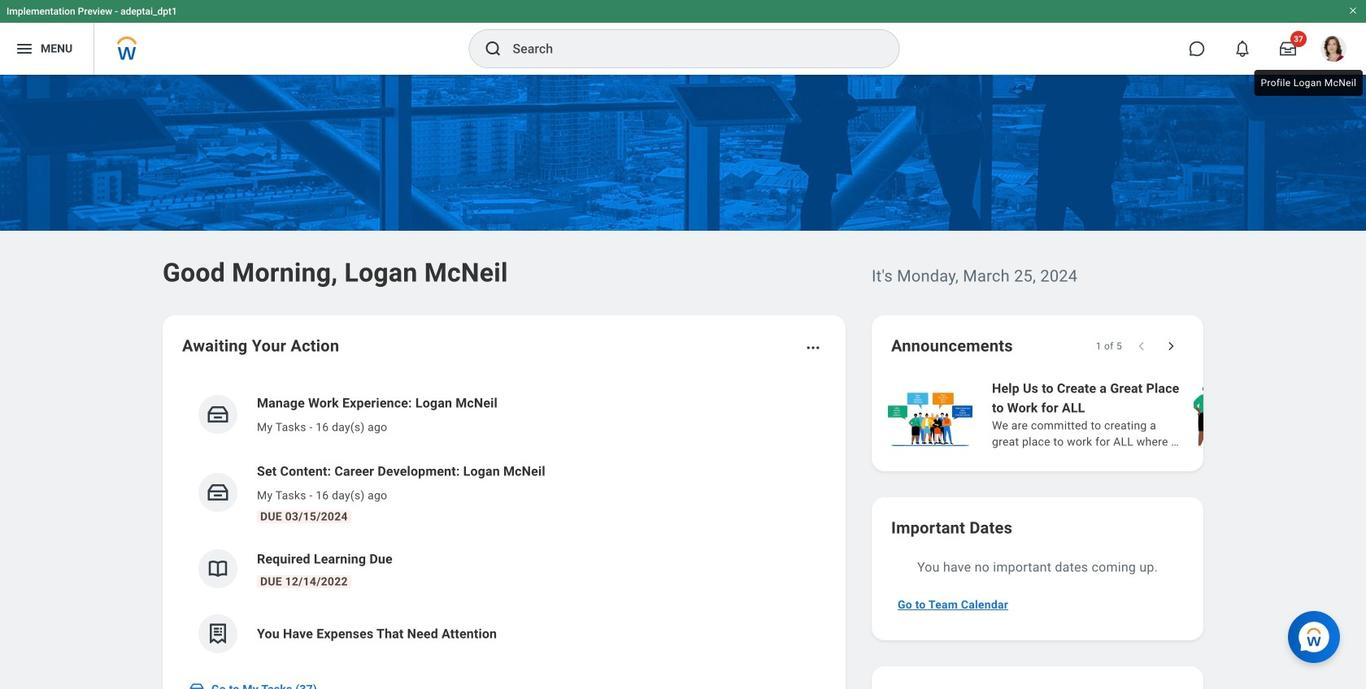 Task type: describe. For each thing, give the bounding box(es) containing it.
notifications large image
[[1235, 41, 1251, 57]]

0 vertical spatial inbox image
[[206, 403, 230, 427]]

book open image
[[206, 557, 230, 582]]

2 vertical spatial inbox image
[[189, 682, 205, 690]]

justify image
[[15, 39, 34, 59]]

close environment banner image
[[1349, 6, 1359, 15]]



Task type: vqa. For each thing, say whether or not it's contained in the screenshot.
Support within HDI SUPPORT CENTER TEAM LEAD (HDI-SCTL) - HELP DESK INSTITUTE
no



Task type: locate. For each thing, give the bounding box(es) containing it.
1 vertical spatial inbox image
[[206, 481, 230, 505]]

chevron right small image
[[1164, 338, 1180, 355]]

status
[[1097, 340, 1123, 353]]

search image
[[484, 39, 503, 59]]

tooltip
[[1252, 67, 1367, 99]]

list
[[885, 378, 1367, 452], [182, 381, 827, 667]]

inbox large image
[[1281, 41, 1297, 57]]

related actions image
[[806, 340, 822, 356]]

banner
[[0, 0, 1367, 75]]

profile logan mcneil image
[[1321, 36, 1347, 65]]

inbox image
[[206, 403, 230, 427], [206, 481, 230, 505], [189, 682, 205, 690]]

0 horizontal spatial list
[[182, 381, 827, 667]]

1 horizontal spatial list
[[885, 378, 1367, 452]]

Search Workday  search field
[[513, 31, 866, 67]]

dashboard expenses image
[[206, 622, 230, 647]]

main content
[[0, 75, 1367, 690]]

chevron left small image
[[1134, 338, 1151, 355]]



